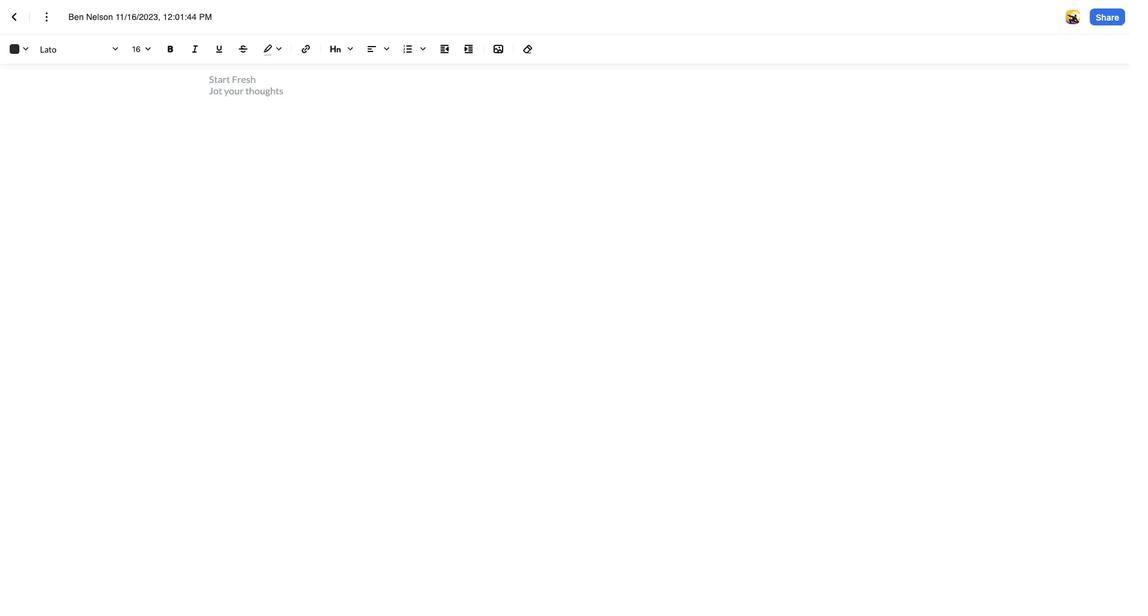 Task type: vqa. For each thing, say whether or not it's contained in the screenshot.
"Underline" image
yes



Task type: describe. For each thing, give the bounding box(es) containing it.
lato
[[40, 44, 57, 54]]

open image
[[141, 42, 155, 57]]

clear style image
[[521, 42, 536, 56]]

strikethrough image
[[236, 42, 251, 56]]

ben nelson image
[[1066, 10, 1081, 24]]

increase indent image
[[462, 42, 476, 56]]

all notes image
[[7, 10, 22, 24]]

link image
[[299, 42, 313, 56]]

bold image
[[164, 42, 178, 56]]



Task type: locate. For each thing, give the bounding box(es) containing it.
italic image
[[188, 42, 202, 56]]

lato button
[[38, 41, 122, 58]]

share button
[[1090, 8, 1126, 25]]

None text field
[[68, 11, 225, 23], [132, 41, 153, 57], [68, 11, 225, 23], [132, 41, 153, 57]]

underline image
[[212, 42, 227, 56]]

insert image image
[[491, 42, 506, 56]]

more image
[[39, 10, 54, 24]]

share
[[1096, 12, 1120, 22]]

decrease indent image
[[437, 42, 452, 56]]



